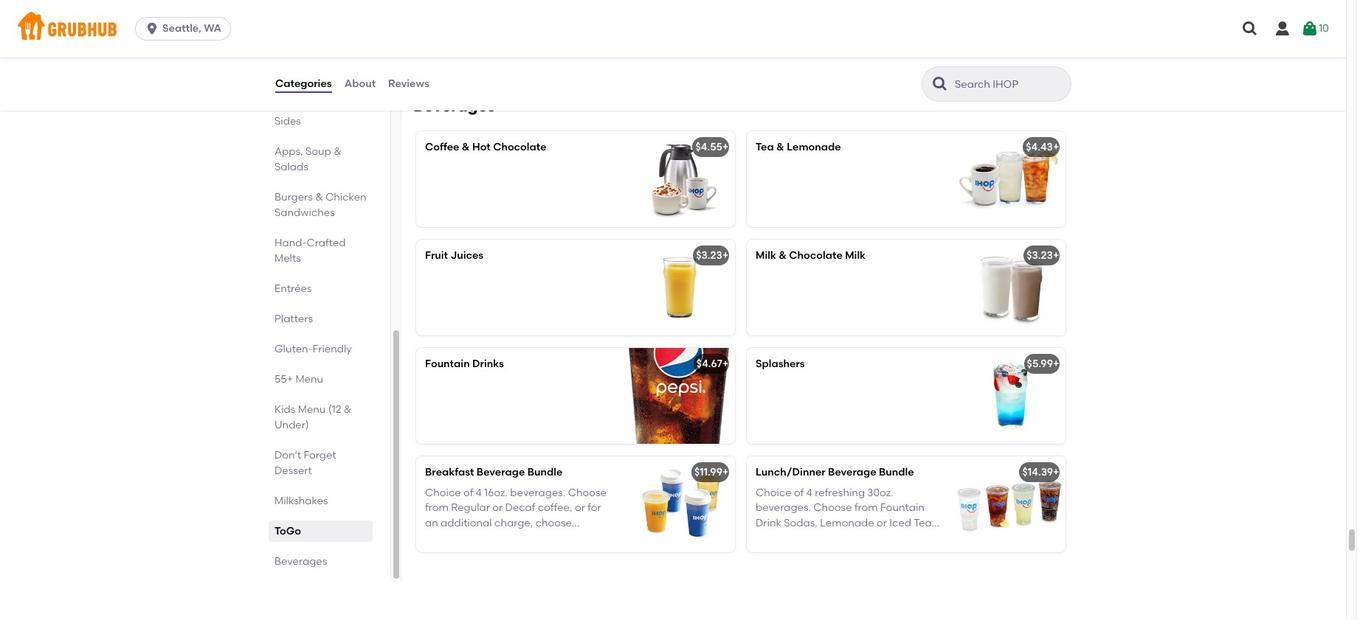 Task type: locate. For each thing, give the bounding box(es) containing it.
55+ menu
[[275, 373, 323, 386]]

tea & lemonade image
[[955, 131, 1066, 227]]

0 horizontal spatial bundle
[[528, 466, 563, 479]]

seattle,
[[162, 22, 201, 35]]

1 $3.23 from the left
[[696, 249, 723, 262]]

menu for 55+
[[296, 373, 323, 386]]

beverage up refreshing
[[828, 466, 877, 479]]

kids
[[275, 404, 296, 416]]

dine-
[[821, 547, 847, 560]]

forget
[[304, 449, 336, 462]]

don't forget dessert
[[275, 449, 336, 477]]

2 bundle from the left
[[879, 466, 914, 479]]

waffles
[[315, 85, 352, 97]]

don't
[[275, 449, 301, 462]]

drink
[[756, 517, 782, 530]]

+ for tea & lemonade
[[1053, 141, 1060, 153]]

1 $3.23 + from the left
[[696, 249, 729, 262]]

1 horizontal spatial chocolate
[[789, 249, 843, 262]]

1 vertical spatial for
[[805, 547, 818, 560]]

& for tea
[[777, 141, 785, 153]]

breakfast beverage bundle image
[[625, 457, 735, 553]]

lemonade up 'n
[[820, 517, 875, 530]]

$3.23
[[696, 249, 723, 262], [1027, 249, 1053, 262]]

1 horizontal spatial svg image
[[1302, 20, 1319, 38]]

fountain up iced
[[881, 502, 925, 515]]

0 vertical spatial for
[[805, 532, 818, 545]]

svg image inside seattle, wa button
[[145, 21, 160, 36]]

lemonade right tea
[[787, 141, 841, 153]]

beverages up coffee
[[413, 97, 495, 115]]

fountain left drinks
[[425, 358, 470, 370]]

beverages down togo on the left of the page
[[275, 556, 327, 568]]

$5.99
[[1027, 358, 1053, 370]]

crafted
[[307, 237, 346, 249]]

seattle, wa
[[162, 22, 221, 35]]

svg image inside 10 button
[[1302, 20, 1319, 38]]

made
[[311, 69, 339, 82]]

0 horizontal spatial beverage
[[477, 466, 525, 479]]

lemonade
[[787, 141, 841, 153], [820, 517, 875, 530]]

wa
[[204, 22, 221, 35]]

about
[[345, 77, 376, 90]]

fountain drinks image
[[625, 348, 735, 444]]

$14.39
[[1023, 466, 1053, 479]]

1 horizontal spatial fountain
[[881, 502, 925, 515]]

milk & chocolate milk
[[756, 249, 866, 262]]

0 horizontal spatial svg image
[[1274, 20, 1292, 38]]

for left dine-
[[805, 547, 818, 560]]

1 horizontal spatial beverage
[[828, 466, 877, 479]]

1 vertical spatial menu
[[298, 404, 326, 416]]

coffee & hot chocolate
[[425, 141, 547, 153]]

2 $3.23 from the left
[[1027, 249, 1053, 262]]

beverage
[[477, 466, 525, 479], [828, 466, 877, 479]]

chocolate
[[493, 141, 547, 153], [789, 249, 843, 262]]

milk & chocolate milk image
[[955, 240, 1066, 336]]

svg image
[[1242, 20, 1259, 38], [145, 21, 160, 36]]

juices
[[451, 249, 484, 262]]

breakfast beverage bundle
[[425, 466, 563, 479]]

lunch/dinner beverage bundle
[[756, 466, 914, 479]]

$3.23 +
[[696, 249, 729, 262], [1027, 249, 1060, 262]]

$11.99 +
[[695, 466, 729, 479]]

splashers image
[[955, 348, 1066, 444]]

1 vertical spatial beverages
[[275, 556, 327, 568]]

choice
[[756, 487, 792, 500]]

for down sodas,
[[805, 532, 818, 545]]

1 bundle from the left
[[528, 466, 563, 479]]

0 vertical spatial beverages
[[413, 97, 495, 115]]

tea & lemonade
[[756, 141, 841, 153]]

&
[[462, 141, 470, 153], [777, 141, 785, 153], [334, 145, 342, 158], [315, 191, 323, 203], [779, 249, 787, 262], [344, 404, 352, 416]]

1 horizontal spatial bundle
[[879, 466, 914, 479]]

from
[[855, 502, 878, 515]]

1 beverage from the left
[[477, 466, 525, 479]]

& inside burgers & chicken sandwiches
[[315, 191, 323, 203]]

lemonade inside choice of 4 refreshing 30oz. beverages.  choose from fountain drink sodas, lemonade or iced tea. available for ihop 'n go only. not available for dine-in.
[[820, 517, 875, 530]]

0 vertical spatial menu
[[296, 373, 323, 386]]

2 milk from the left
[[845, 249, 866, 262]]

0 vertical spatial fountain
[[425, 358, 470, 370]]

fountain
[[425, 358, 470, 370], [881, 502, 925, 515]]

0 horizontal spatial svg image
[[145, 21, 160, 36]]

for
[[805, 532, 818, 545], [805, 547, 818, 560]]

beverage right breakfast
[[477, 466, 525, 479]]

ihop
[[821, 532, 846, 545]]

& inside apps, soup & salads
[[334, 145, 342, 158]]

coffee & hot chocolate image
[[625, 131, 735, 227]]

$4.67
[[697, 358, 723, 370]]

$3.23 + for milk & chocolate milk
[[1027, 249, 1060, 262]]

0 vertical spatial chocolate
[[493, 141, 547, 153]]

svg image
[[1274, 20, 1292, 38], [1302, 20, 1319, 38]]

menu left (12
[[298, 404, 326, 416]]

+
[[723, 141, 729, 153], [1053, 141, 1060, 153], [723, 249, 729, 262], [1053, 249, 1060, 262], [723, 358, 729, 370], [1053, 358, 1060, 370], [723, 466, 729, 479], [1053, 466, 1060, 479]]

+ for milk & chocolate milk
[[1053, 249, 1060, 262]]

friendly
[[313, 343, 352, 356]]

milkshakes
[[275, 495, 328, 508]]

sides
[[275, 115, 301, 127]]

$3.23 + for fruit juices
[[696, 249, 729, 262]]

chicken
[[326, 191, 367, 203]]

$11.99
[[695, 466, 723, 479]]

categories button
[[275, 58, 333, 111]]

1 vertical spatial chocolate
[[789, 249, 843, 262]]

svg image left seattle, at the left top of the page
[[145, 21, 160, 36]]

main navigation navigation
[[0, 0, 1347, 58]]

beverages
[[413, 97, 495, 115], [275, 556, 327, 568]]

& for coffee
[[462, 141, 470, 153]]

55+
[[275, 373, 293, 386]]

sandwiches
[[275, 206, 335, 219]]

1 horizontal spatial milk
[[845, 249, 866, 262]]

0 horizontal spatial $3.23 +
[[696, 249, 729, 262]]

1 horizontal spatial $3.23
[[1027, 249, 1053, 262]]

burgers & chicken sandwiches
[[275, 191, 367, 219]]

0 horizontal spatial $3.23
[[696, 249, 723, 262]]

bundle for breakfast beverage bundle
[[528, 466, 563, 479]]

+ for splashers
[[1053, 358, 1060, 370]]

iced
[[890, 517, 912, 530]]

2 beverage from the left
[[828, 466, 877, 479]]

1 horizontal spatial $3.23 +
[[1027, 249, 1060, 262]]

Search IHOP search field
[[954, 78, 1067, 92]]

menu for kids
[[298, 404, 326, 416]]

choose
[[814, 502, 852, 515]]

2 $3.23 + from the left
[[1027, 249, 1060, 262]]

svg image left 10 button
[[1242, 20, 1259, 38]]

fountain drinks
[[425, 358, 504, 370]]

dessert
[[275, 465, 312, 477]]

$3.23 for milk & chocolate milk
[[1027, 249, 1053, 262]]

& for milk
[[779, 249, 787, 262]]

0 horizontal spatial beverages
[[275, 556, 327, 568]]

drinks
[[472, 358, 504, 370]]

menu inside kids menu (12 & under)
[[298, 404, 326, 416]]

0 horizontal spatial milk
[[756, 249, 777, 262]]

1 vertical spatial lemonade
[[820, 517, 875, 530]]

menu right 55+
[[296, 373, 323, 386]]

1 vertical spatial fountain
[[881, 502, 925, 515]]

lunch/dinner beverage bundle image
[[955, 457, 1066, 553]]

bundle
[[528, 466, 563, 479], [879, 466, 914, 479]]

$4.67 +
[[697, 358, 729, 370]]

2 svg image from the left
[[1302, 20, 1319, 38]]



Task type: describe. For each thing, give the bounding box(es) containing it.
$4.55
[[696, 141, 723, 153]]

or
[[877, 517, 887, 530]]

apps,
[[275, 145, 303, 158]]

30oz.
[[868, 487, 894, 500]]

bundle for lunch/dinner beverage bundle
[[879, 466, 914, 479]]

soup
[[306, 145, 331, 158]]

$4.43 +
[[1026, 141, 1060, 153]]

0 horizontal spatial chocolate
[[493, 141, 547, 153]]

4
[[807, 487, 813, 500]]

$4.43
[[1026, 141, 1053, 153]]

sodas,
[[784, 517, 818, 530]]

hand-
[[275, 237, 307, 249]]

& inside kids menu (12 & under)
[[344, 404, 352, 416]]

2 for from the top
[[805, 547, 818, 560]]

salads
[[275, 161, 309, 173]]

$14.39 +
[[1023, 466, 1060, 479]]

house-
[[275, 69, 311, 82]]

1 horizontal spatial svg image
[[1242, 20, 1259, 38]]

house-made belgian waffles
[[275, 69, 352, 97]]

breakfast
[[425, 466, 474, 479]]

available
[[756, 547, 802, 560]]

reviews
[[388, 77, 429, 90]]

gluten-
[[275, 343, 313, 356]]

entrées
[[275, 282, 312, 295]]

1 for from the top
[[805, 532, 818, 545]]

1 milk from the left
[[756, 249, 777, 262]]

burgers
[[275, 191, 313, 203]]

beverage for lunch/dinner
[[828, 466, 877, 479]]

hand-crafted melts
[[275, 237, 346, 265]]

+ for fruit juices
[[723, 249, 729, 262]]

go
[[862, 532, 879, 545]]

in.
[[847, 547, 858, 560]]

search icon image
[[932, 75, 949, 93]]

only.
[[882, 532, 904, 545]]

coffee
[[425, 141, 460, 153]]

melts
[[275, 252, 301, 265]]

$4.55 +
[[696, 141, 729, 153]]

beverage for breakfast
[[477, 466, 525, 479]]

fountain inside choice of 4 refreshing 30oz. beverages.  choose from fountain drink sodas, lemonade or iced tea. available for ihop 'n go only. not available for dine-in.
[[881, 502, 925, 515]]

reviews button
[[388, 58, 430, 111]]

togo
[[275, 525, 301, 538]]

tea
[[756, 141, 774, 153]]

splashers
[[756, 358, 805, 370]]

beverages.
[[756, 502, 811, 515]]

0 vertical spatial lemonade
[[787, 141, 841, 153]]

+ for coffee & hot chocolate
[[723, 141, 729, 153]]

belgian
[[275, 85, 312, 97]]

$3.23 for fruit juices
[[696, 249, 723, 262]]

(12
[[328, 404, 341, 416]]

platters
[[275, 313, 313, 325]]

kids menu (12 & under)
[[275, 404, 352, 432]]

1 horizontal spatial beverages
[[413, 97, 495, 115]]

apps, soup & salads
[[275, 145, 342, 173]]

0 horizontal spatial fountain
[[425, 358, 470, 370]]

choice of 4 refreshing 30oz. beverages.  choose from fountain drink sodas, lemonade or iced tea. available for ihop 'n go only. not available for dine-in.
[[756, 487, 935, 560]]

of
[[794, 487, 804, 500]]

under)
[[275, 419, 309, 432]]

fruit juices image
[[625, 240, 735, 336]]

+ for fountain drinks
[[723, 358, 729, 370]]

gluten-friendly
[[275, 343, 352, 356]]

lunch/dinner
[[756, 466, 826, 479]]

available
[[756, 532, 802, 545]]

categories
[[275, 77, 332, 90]]

seattle, wa button
[[135, 17, 237, 41]]

$5.99 +
[[1027, 358, 1060, 370]]

10 button
[[1302, 16, 1329, 42]]

fruit juices
[[425, 249, 484, 262]]

'n
[[849, 532, 860, 545]]

refreshing
[[815, 487, 865, 500]]

1 svg image from the left
[[1274, 20, 1292, 38]]

10
[[1319, 22, 1329, 35]]

fruit
[[425, 249, 448, 262]]

tea.
[[914, 517, 935, 530]]

& for burgers
[[315, 191, 323, 203]]

not
[[907, 532, 925, 545]]

about button
[[344, 58, 377, 111]]

hot
[[472, 141, 491, 153]]



Task type: vqa. For each thing, say whether or not it's contained in the screenshot.
WA
yes



